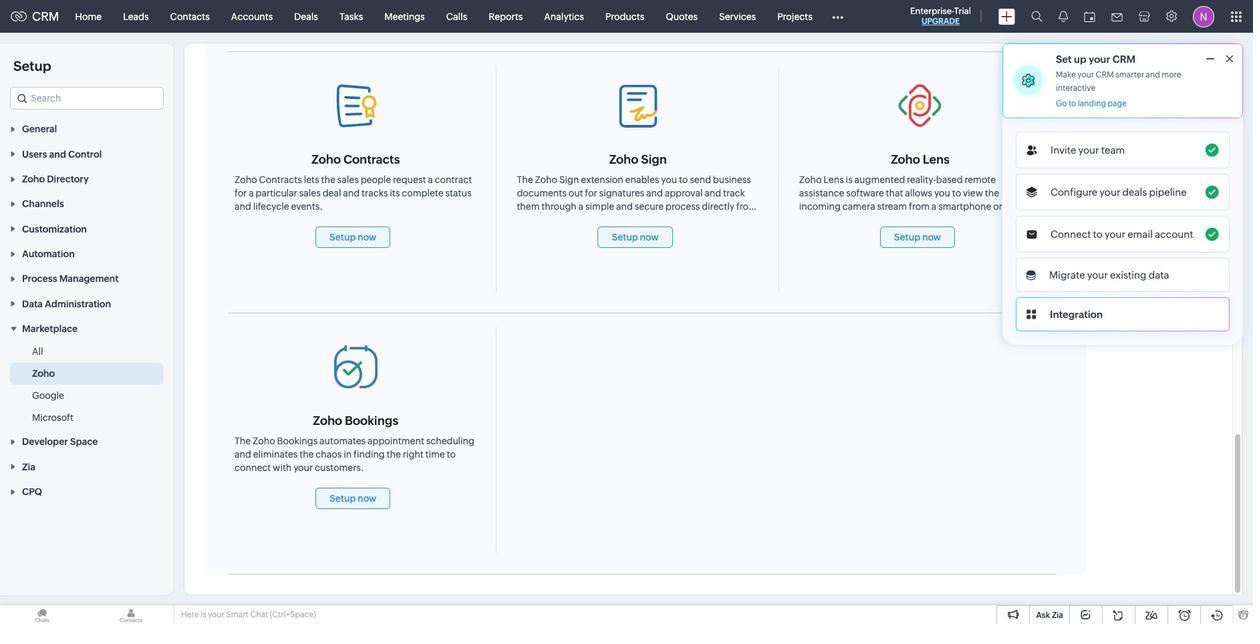 Task type: locate. For each thing, give the bounding box(es) containing it.
is inside zoho lens is augmented reality-based remote assistance software that allows you to view the incoming camera stream from a smartphone or smart glass. while viewing the stream, you can annotate on the workspace using our intuitive augmented reality tools.
[[846, 175, 853, 185]]

appointment
[[368, 436, 424, 447]]

lens for zoho lens is augmented reality-based remote assistance software that allows you to view the incoming camera stream from a smartphone or smart glass. while viewing the stream, you can annotate on the workspace using our intuitive augmented reality tools.
[[824, 175, 844, 185]]

bookings up appointment
[[345, 414, 399, 428]]

all link
[[32, 345, 43, 358]]

zia
[[22, 462, 35, 473], [1052, 611, 1064, 620]]

leads
[[123, 11, 149, 22]]

reality-
[[907, 175, 937, 185]]

lens up the assistance
[[824, 175, 844, 185]]

marketplace region
[[0, 341, 174, 429]]

1 vertical spatial sales
[[299, 188, 321, 199]]

zia up cpq
[[22, 462, 35, 473]]

zoho up the assistance
[[799, 175, 822, 185]]

scheduling
[[426, 436, 475, 447]]

tools.
[[799, 241, 824, 252]]

enterprise-trial upgrade
[[911, 6, 971, 26]]

lens
[[923, 152, 950, 166], [824, 175, 844, 185]]

contracts up particular
[[259, 175, 302, 185]]

0 vertical spatial zia
[[22, 462, 35, 473]]

you left 'can'
[[939, 215, 955, 225]]

for
[[235, 188, 247, 199]]

a right from
[[932, 201, 937, 212]]

users and control button
[[0, 141, 174, 166]]

1 vertical spatial lens
[[824, 175, 844, 185]]

and inside the zoho bookings automates appointment scheduling and eliminates the chaos in finding the right time to connect with your customers.
[[235, 449, 251, 460]]

bookings up eliminates
[[277, 436, 318, 447]]

0 horizontal spatial is
[[201, 610, 206, 620]]

home link
[[65, 0, 112, 32]]

0 vertical spatial contracts
[[344, 152, 400, 166]]

1 vertical spatial is
[[201, 610, 206, 620]]

0 horizontal spatial bookings
[[277, 436, 318, 447]]

products
[[606, 11, 645, 22]]

augmented up software
[[855, 175, 905, 185]]

1 horizontal spatial bookings
[[345, 414, 399, 428]]

the up deal
[[321, 175, 335, 185]]

lens for zoho lens
[[923, 152, 950, 166]]

zoho inside the zoho bookings automates appointment scheduling and eliminates the chaos in finding the right time to connect with your customers.
[[253, 436, 275, 447]]

pipeline
[[1150, 187, 1187, 198]]

meetings
[[385, 11, 425, 22]]

you down based
[[935, 188, 951, 199]]

developer space
[[22, 437, 98, 448]]

the up tools.
[[799, 228, 814, 239]]

services
[[719, 11, 756, 22]]

users
[[22, 149, 47, 160]]

0 horizontal spatial zia
[[22, 462, 35, 473]]

deals link
[[284, 0, 329, 32]]

is up software
[[846, 175, 853, 185]]

your right migrate
[[1088, 269, 1108, 281]]

and
[[1146, 70, 1161, 80], [49, 149, 66, 160], [343, 188, 360, 199], [235, 201, 251, 212], [235, 449, 251, 460]]

1 horizontal spatial is
[[846, 175, 853, 185]]

zoho inside zoho lens is augmented reality-based remote assistance software that allows you to view the incoming camera stream from a smartphone or smart glass. while viewing the stream, you can annotate on the workspace using our intuitive augmented reality tools.
[[799, 175, 822, 185]]

assistance
[[799, 188, 845, 199]]

zoho lens is augmented reality-based remote assistance software that allows you to view the incoming camera stream from a smartphone or smart glass. while viewing the stream, you can annotate on the workspace using our intuitive augmented reality tools.
[[799, 175, 1030, 252]]

0 horizontal spatial sales
[[299, 188, 321, 199]]

crm left home
[[32, 9, 59, 23]]

cpq
[[22, 487, 42, 498]]

zoho sign
[[609, 152, 667, 166]]

reports
[[489, 11, 523, 22]]

customization
[[22, 224, 87, 234]]

search image
[[1032, 11, 1043, 22]]

to
[[1069, 99, 1077, 108], [953, 188, 962, 199], [1094, 229, 1103, 240], [447, 449, 456, 460]]

zoho inside marketplace region
[[32, 368, 55, 379]]

zoho for zoho directory
[[22, 174, 45, 185]]

augmented down 'can'
[[945, 228, 995, 239]]

lens up based
[[923, 152, 950, 166]]

0 vertical spatial augmented
[[855, 175, 905, 185]]

None field
[[10, 87, 164, 110]]

configure your deals pipeline
[[1051, 187, 1187, 198]]

sales down lets
[[299, 188, 321, 199]]

None button
[[316, 227, 391, 248], [598, 227, 673, 248], [880, 227, 955, 248], [316, 488, 391, 509], [316, 227, 391, 248], [598, 227, 673, 248], [880, 227, 955, 248], [316, 488, 391, 509]]

contracts inside zoho contracts lets the sales people request a contract for a particular sales deal and tracks its complete status and lifecycle events.
[[259, 175, 302, 185]]

is
[[846, 175, 853, 185], [201, 610, 206, 620]]

to right connect
[[1094, 229, 1103, 240]]

deal
[[323, 188, 341, 199]]

zoho up for
[[235, 175, 257, 185]]

intuitive
[[908, 228, 943, 239]]

2 vertical spatial a
[[932, 201, 937, 212]]

our
[[891, 228, 906, 239]]

make
[[1056, 70, 1076, 80]]

request
[[393, 175, 426, 185]]

1 vertical spatial contracts
[[259, 175, 302, 185]]

zoho inside zoho contracts lets the sales people request a contract for a particular sales deal and tracks its complete status and lifecycle events.
[[235, 175, 257, 185]]

your right with
[[294, 463, 313, 473]]

customers.
[[315, 463, 364, 473]]

zoho up eliminates
[[253, 436, 275, 447]]

here is your smart chat (ctrl+space)
[[181, 610, 316, 620]]

software
[[847, 188, 884, 199]]

zia button
[[0, 454, 174, 479]]

contract
[[435, 175, 472, 185]]

0 horizontal spatial a
[[249, 188, 254, 199]]

migrate your existing data
[[1050, 269, 1170, 281]]

calendar image
[[1084, 11, 1096, 22]]

projects link
[[767, 0, 824, 32]]

search element
[[1024, 0, 1051, 33]]

0 vertical spatial is
[[846, 175, 853, 185]]

users and control
[[22, 149, 102, 160]]

to down scheduling
[[447, 449, 456, 460]]

contacts image
[[89, 606, 173, 624]]

is right here
[[201, 610, 206, 620]]

the left chaos at the bottom of the page
[[300, 449, 314, 460]]

zia right ask
[[1052, 611, 1064, 620]]

0 vertical spatial sales
[[337, 175, 359, 185]]

create menu element
[[991, 0, 1024, 32]]

zoho for zoho lens
[[891, 152, 921, 166]]

a up complete at the left top of page
[[428, 175, 433, 185]]

1 vertical spatial you
[[939, 215, 955, 225]]

zoho for zoho contracts
[[312, 152, 341, 166]]

1 horizontal spatial lens
[[923, 152, 950, 166]]

channels
[[22, 199, 64, 210]]

to right go
[[1069, 99, 1077, 108]]

a
[[428, 175, 433, 185], [249, 188, 254, 199], [932, 201, 937, 212]]

zoho up automates on the bottom of page
[[313, 414, 342, 428]]

the
[[321, 175, 335, 185], [985, 188, 1000, 199], [889, 215, 903, 225], [799, 228, 814, 239], [300, 449, 314, 460], [387, 449, 401, 460]]

and down the
[[235, 449, 251, 460]]

create menu image
[[999, 8, 1016, 24]]

setup
[[13, 58, 51, 74]]

meetings link
[[374, 0, 436, 32]]

crm up smarter
[[1113, 53, 1136, 65]]

0 vertical spatial a
[[428, 175, 433, 185]]

reports link
[[478, 0, 534, 32]]

you
[[935, 188, 951, 199], [939, 215, 955, 225]]

sales up deal
[[337, 175, 359, 185]]

lens inside zoho lens is augmented reality-based remote assistance software that allows you to view the incoming camera stream from a smartphone or smart glass. while viewing the stream, you can annotate on the workspace using our intuitive augmented reality tools.
[[824, 175, 844, 185]]

zoho up reality-
[[891, 152, 921, 166]]

zoho up google link in the left of the page
[[32, 368, 55, 379]]

ask zia
[[1037, 611, 1064, 620]]

1 horizontal spatial sales
[[337, 175, 359, 185]]

chats image
[[0, 606, 84, 624]]

the down appointment
[[387, 449, 401, 460]]

lifecycle
[[253, 201, 289, 212]]

calls link
[[436, 0, 478, 32]]

based
[[937, 175, 963, 185]]

zoho down users
[[22, 174, 45, 185]]

1 vertical spatial augmented
[[945, 228, 995, 239]]

0 horizontal spatial lens
[[824, 175, 844, 185]]

zoho left sign
[[609, 152, 639, 166]]

all
[[32, 346, 43, 357]]

automation
[[22, 249, 75, 259]]

1 horizontal spatial contracts
[[344, 152, 400, 166]]

zoho up lets
[[312, 152, 341, 166]]

workspace
[[816, 228, 863, 239]]

1 vertical spatial bookings
[[277, 436, 318, 447]]

1 vertical spatial zia
[[1052, 611, 1064, 620]]

0 horizontal spatial contracts
[[259, 175, 302, 185]]

camera
[[843, 201, 876, 212]]

process management
[[22, 274, 119, 284]]

and left 'more'
[[1146, 70, 1161, 80]]

developer space button
[[0, 429, 174, 454]]

crm
[[32, 9, 59, 23], [1113, 53, 1136, 65], [1096, 70, 1114, 80]]

go
[[1056, 99, 1067, 108]]

sales
[[337, 175, 359, 185], [299, 188, 321, 199]]

to down based
[[953, 188, 962, 199]]

people
[[361, 175, 391, 185]]

and right users
[[49, 149, 66, 160]]

its
[[390, 188, 400, 199]]

in
[[344, 449, 352, 460]]

your inside the zoho bookings automates appointment scheduling and eliminates the chaos in finding the right time to connect with your customers.
[[294, 463, 313, 473]]

crm left smarter
[[1096, 70, 1114, 80]]

your down up
[[1078, 70, 1095, 80]]

contracts up people
[[344, 152, 400, 166]]

zoho inside dropdown button
[[22, 174, 45, 185]]

accounts link
[[221, 0, 284, 32]]

services link
[[709, 0, 767, 32]]

analytics link
[[534, 0, 595, 32]]

zoho bookings
[[313, 414, 399, 428]]

a right for
[[249, 188, 254, 199]]

0 vertical spatial lens
[[923, 152, 950, 166]]

zoho directory
[[22, 174, 89, 185]]

the up our
[[889, 215, 903, 225]]

profile image
[[1193, 6, 1215, 27]]

to inside the zoho bookings automates appointment scheduling and eliminates the chaos in finding the right time to connect with your customers.
[[447, 449, 456, 460]]

complete
[[402, 188, 444, 199]]

2 horizontal spatial a
[[932, 201, 937, 212]]

zoho contracts
[[312, 152, 400, 166]]

annotate
[[975, 215, 1014, 225]]

automates
[[320, 436, 366, 447]]

control
[[68, 149, 102, 160]]

go to landing page link
[[1056, 99, 1127, 109]]

2 vertical spatial crm
[[1096, 70, 1114, 80]]

the up or
[[985, 188, 1000, 199]]

while
[[827, 215, 851, 225]]

zoho link
[[32, 367, 55, 380]]

signals element
[[1051, 0, 1076, 33]]



Task type: describe. For each thing, give the bounding box(es) containing it.
allows
[[905, 188, 933, 199]]

landing
[[1078, 99, 1107, 108]]

mails image
[[1112, 13, 1123, 21]]

chat
[[250, 610, 268, 620]]

smartphone
[[939, 201, 992, 212]]

projects
[[778, 11, 813, 22]]

mails element
[[1104, 1, 1131, 32]]

1 vertical spatial a
[[249, 188, 254, 199]]

remote
[[965, 175, 996, 185]]

particular
[[256, 188, 297, 199]]

profile element
[[1185, 0, 1223, 32]]

smart
[[1005, 201, 1030, 212]]

data
[[22, 299, 43, 309]]

administration
[[45, 299, 111, 309]]

deals
[[1123, 187, 1148, 198]]

ask
[[1037, 611, 1051, 620]]

data administration button
[[0, 291, 174, 316]]

the
[[235, 436, 251, 447]]

process management button
[[0, 266, 174, 291]]

google
[[32, 391, 64, 401]]

status
[[446, 188, 472, 199]]

calls
[[446, 11, 468, 22]]

customization button
[[0, 216, 174, 241]]

Other Modules field
[[824, 6, 852, 27]]

products link
[[595, 0, 655, 32]]

from
[[909, 201, 930, 212]]

crm link
[[11, 9, 59, 23]]

1 horizontal spatial zia
[[1052, 611, 1064, 620]]

1 vertical spatial crm
[[1113, 53, 1136, 65]]

contracts for zoho contracts lets the sales people request a contract for a particular sales deal and tracks its complete status and lifecycle events.
[[259, 175, 302, 185]]

set
[[1056, 53, 1072, 65]]

stream
[[878, 201, 907, 212]]

here
[[181, 610, 199, 620]]

interactive
[[1056, 84, 1096, 93]]

Search text field
[[11, 88, 163, 109]]

0 vertical spatial bookings
[[345, 414, 399, 428]]

enterprise-
[[911, 6, 954, 16]]

more
[[1162, 70, 1182, 80]]

to inside set up your crm make your crm smarter and more interactive go to landing page
[[1069, 99, 1077, 108]]

zoho directory button
[[0, 166, 174, 191]]

your left smart
[[208, 610, 225, 620]]

and right deal
[[343, 188, 360, 199]]

email
[[1128, 229, 1153, 240]]

data administration
[[22, 299, 111, 309]]

eliminates
[[253, 449, 298, 460]]

stream,
[[905, 215, 938, 225]]

the zoho bookings automates appointment scheduling and eliminates the chaos in finding the right time to connect with your customers.
[[235, 436, 475, 473]]

a inside zoho lens is augmented reality-based remote assistance software that allows you to view the incoming camera stream from a smartphone or smart glass. while viewing the stream, you can annotate on the workspace using our intuitive augmented reality tools.
[[932, 201, 937, 212]]

your left deals
[[1100, 187, 1121, 198]]

with
[[273, 463, 292, 473]]

your left the email in the right of the page
[[1105, 229, 1126, 240]]

general button
[[0, 116, 174, 141]]

channels button
[[0, 191, 174, 216]]

right
[[403, 449, 424, 460]]

(ctrl+space)
[[270, 610, 316, 620]]

invite
[[1051, 144, 1077, 156]]

tasks link
[[329, 0, 374, 32]]

team
[[1102, 144, 1125, 156]]

directory
[[47, 174, 89, 185]]

0 vertical spatial you
[[935, 188, 951, 199]]

0 vertical spatial crm
[[32, 9, 59, 23]]

your left 'team'
[[1079, 144, 1100, 156]]

lets
[[304, 175, 319, 185]]

invite your team
[[1051, 144, 1125, 156]]

and inside dropdown button
[[49, 149, 66, 160]]

data
[[1149, 269, 1170, 281]]

existing
[[1110, 269, 1147, 281]]

view
[[963, 188, 984, 199]]

contracts for zoho contracts
[[344, 152, 400, 166]]

zia inside dropdown button
[[22, 462, 35, 473]]

sign
[[641, 152, 667, 166]]

1 horizontal spatial augmented
[[945, 228, 995, 239]]

chaos
[[316, 449, 342, 460]]

page
[[1108, 99, 1127, 108]]

time
[[426, 449, 445, 460]]

incoming
[[799, 201, 841, 212]]

space
[[70, 437, 98, 448]]

process
[[22, 274, 57, 284]]

the inside zoho contracts lets the sales people request a contract for a particular sales deal and tracks its complete status and lifecycle events.
[[321, 175, 335, 185]]

deals
[[294, 11, 318, 22]]

0 horizontal spatial augmented
[[855, 175, 905, 185]]

zoho for zoho contracts lets the sales people request a contract for a particular sales deal and tracks its complete status and lifecycle events.
[[235, 175, 257, 185]]

migrate
[[1050, 269, 1086, 281]]

marketplace
[[22, 324, 78, 334]]

tasks
[[340, 11, 363, 22]]

connect
[[235, 463, 271, 473]]

quotes
[[666, 11, 698, 22]]

trial
[[954, 6, 971, 16]]

1 horizontal spatial a
[[428, 175, 433, 185]]

zoho for zoho bookings
[[313, 414, 342, 428]]

your right up
[[1089, 53, 1111, 65]]

events.
[[291, 201, 323, 212]]

glass.
[[799, 215, 825, 225]]

and down for
[[235, 201, 251, 212]]

account
[[1155, 229, 1194, 240]]

contacts
[[170, 11, 210, 22]]

zoho for zoho
[[32, 368, 55, 379]]

up
[[1074, 53, 1087, 65]]

automation button
[[0, 241, 174, 266]]

to inside zoho lens is augmented reality-based remote assistance software that allows you to view the incoming camera stream from a smartphone or smart glass. while viewing the stream, you can annotate on the workspace using our intuitive augmented reality tools.
[[953, 188, 962, 199]]

and inside set up your crm make your crm smarter and more interactive go to landing page
[[1146, 70, 1161, 80]]

google link
[[32, 389, 64, 403]]

zoho for zoho lens is augmented reality-based remote assistance software that allows you to view the incoming camera stream from a smartphone or smart glass. while viewing the stream, you can annotate on the workspace using our intuitive augmented reality tools.
[[799, 175, 822, 185]]

zoho for zoho sign
[[609, 152, 639, 166]]

zoho contracts lets the sales people request a contract for a particular sales deal and tracks its complete status and lifecycle events.
[[235, 175, 472, 212]]

signals image
[[1059, 11, 1068, 22]]

bookings inside the zoho bookings automates appointment scheduling and eliminates the chaos in finding the right time to connect with your customers.
[[277, 436, 318, 447]]



Task type: vqa. For each thing, say whether or not it's contained in the screenshot.
fourth the 5555 from the top of the page
no



